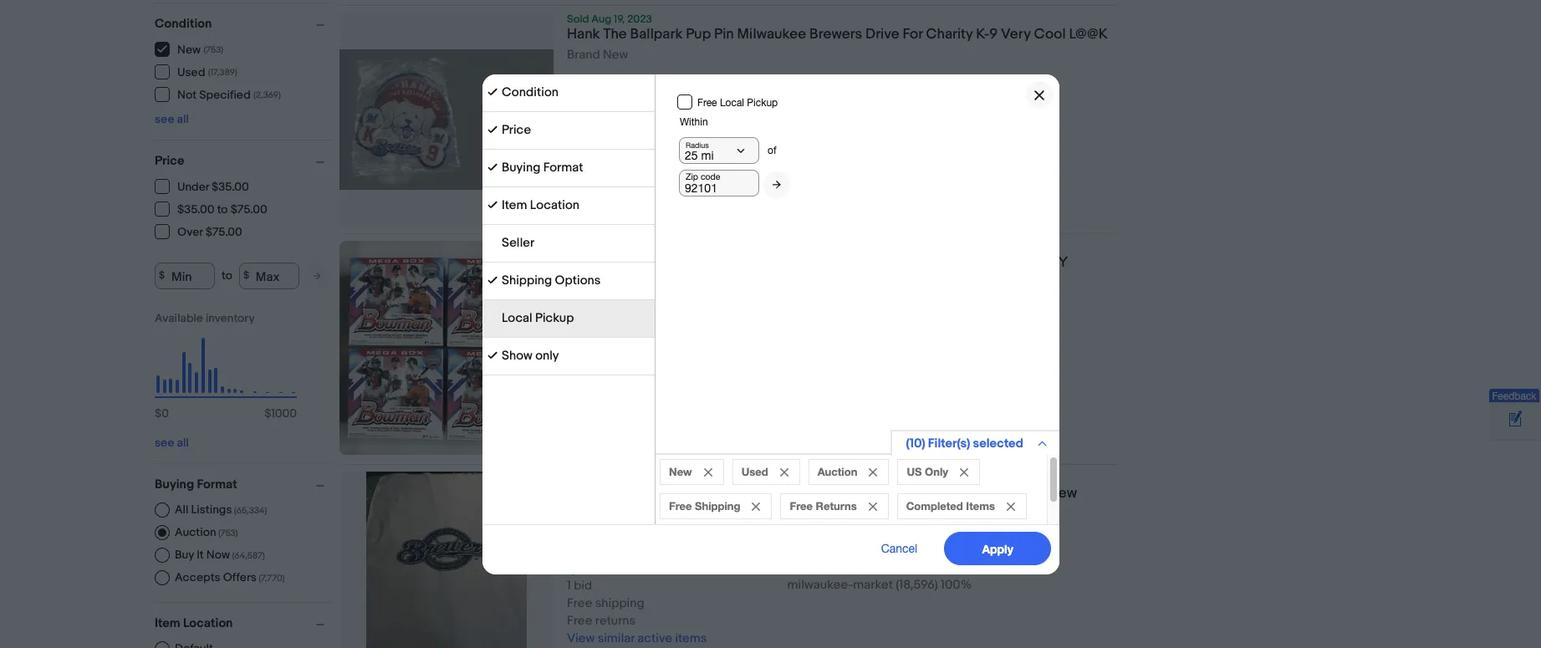 Task type: describe. For each thing, give the bounding box(es) containing it.
feedback
[[1493, 391, 1537, 402]]

see all for condition
[[155, 112, 189, 126]]

baseball inside milwaukee brewers promo sga blanket big huge 39" x 56" baseball brand new l@@k ! brand new
[[949, 485, 1004, 502]]

us only
[[907, 465, 948, 478]]

show only
[[501, 348, 559, 363]]

view inside view similar active items sell one like this
[[567, 400, 595, 416]]

new (753)
[[177, 43, 223, 57]]

filter applied image for condition
[[487, 87, 497, 97]]

promo
[[696, 485, 738, 502]]

item location tab
[[482, 187, 654, 225]]

over $75.00
[[177, 225, 242, 239]]

items inside free returns view similar active items sell one like this
[[675, 154, 707, 170]]

factory
[[1006, 254, 1068, 271]]

buying format tab
[[482, 149, 654, 187]]

1000
[[271, 406, 297, 420]]

milwaukee brewers promo sga blanket big huge 39" x 56" baseball brand new l@@k ! image
[[366, 472, 527, 648]]

ballpark
[[630, 26, 683, 43]]

see all button for price
[[155, 435, 189, 450]]

active inside free returns view similar active items sell one like this
[[638, 154, 673, 170]]

remove filter - buying format - auction image
[[869, 468, 877, 476]]

see for condition
[[155, 112, 174, 126]]

like inside view similar active items sell one like this
[[615, 418, 635, 433]]

the
[[603, 26, 627, 43]]

completed
[[906, 499, 963, 512]]

2023
[[627, 13, 652, 26]]

condition tab
[[482, 74, 654, 112]]

brand inside lot of 4 (four) 2021 bowman baseball trading cards mega boxes factory sealed brand new
[[567, 293, 600, 309]]

aug
[[592, 13, 612, 26]]

condition button
[[155, 15, 332, 31]]

used (17,389)
[[177, 65, 237, 79]]

apply button
[[944, 532, 1051, 565]]

view inside free returns view similar active items sell one like this
[[567, 154, 595, 170]]

!
[[609, 503, 613, 520]]

milwaukee-market (18,596) 100% free shipping free returns view similar active items
[[567, 577, 972, 647]]

rated
[[827, 557, 861, 572]]

milwaukee brewers promo sga blanket big huge 39" x 56" baseball brand new l@@k ! link
[[567, 485, 1118, 525]]

(17,389)
[[208, 67, 237, 78]]

$79.99
[[567, 323, 633, 349]]

shipping inside tab
[[501, 272, 552, 288]]

big
[[826, 485, 847, 502]]

of
[[595, 254, 613, 271]]

0 vertical spatial $75.00
[[231, 202, 267, 217]]

bowman
[[710, 254, 765, 271]]

1 vertical spatial to
[[222, 268, 232, 283]]

show only tab
[[482, 337, 654, 375]]

hank the ballpark pup pin milwaukee brewers drive for charity k-9 very cool l@@k link
[[567, 26, 1118, 48]]

market
[[853, 577, 893, 593]]

of
[[767, 144, 776, 156]]

seller
[[501, 235, 534, 251]]

charity
[[926, 26, 973, 43]]

$35.00 to $75.00 link
[[155, 201, 268, 217]]

under $35.00 link
[[155, 179, 250, 194]]

over $75.00 link
[[155, 224, 243, 239]]

not specified (2,369)
[[177, 88, 281, 102]]

local pickup
[[501, 310, 574, 326]]

similar inside view similar active items sell one like this
[[598, 400, 635, 416]]

all for condition
[[177, 112, 189, 126]]

sell inside view similar active items sell one like this
[[567, 418, 588, 433]]

sealed
[[567, 272, 618, 289]]

location for item location dropdown button
[[183, 615, 233, 631]]

filter applied image for item location
[[487, 199, 497, 210]]

this inside view similar active items sell one like this
[[638, 418, 659, 433]]

accepts offers (7,770)
[[175, 570, 285, 584]]

free shipping
[[567, 365, 645, 381]]

inventory
[[206, 311, 255, 325]]

new up the used (17,389)
[[177, 43, 201, 57]]

all
[[175, 502, 189, 516]]

19,
[[614, 13, 625, 26]]

lot
[[567, 254, 591, 271]]

(2,369)
[[253, 89, 281, 100]]

within image
[[772, 179, 781, 189]]

milwaukee inside sold  aug 19, 2023 hank the ballpark pup pin milwaukee brewers drive for charity k-9 very cool l@@k brand new
[[737, 26, 806, 43]]

items inside view similar active items sell one like this
[[675, 400, 707, 416]]

2 bid from the top
[[574, 578, 592, 594]]

plus
[[864, 557, 888, 572]]

offers
[[223, 570, 257, 584]]

view similar active items sell one like this
[[567, 400, 707, 433]]

shipping options
[[501, 272, 600, 288]]

like inside free returns view similar active items sell one like this
[[615, 172, 635, 188]]

new right items
[[1048, 485, 1077, 502]]

see all button for condition
[[155, 112, 189, 126]]

cancel button
[[862, 532, 936, 565]]

huge
[[850, 485, 885, 502]]

 (753) Items text field
[[216, 527, 238, 538]]

not
[[177, 88, 197, 102]]

sell one like this link for hank the ballpark pup pin milwaukee brewers drive for charity k-9 very cool l@@k
[[567, 172, 659, 188]]

graph of available inventory between $0 and $1000+ image
[[155, 311, 297, 429]]

one inside free returns view similar active items sell one like this
[[591, 172, 613, 188]]

buying format button
[[155, 476, 332, 492]]

active inside milwaukee-market (18,596) 100% free shipping free returns view similar active items
[[638, 631, 673, 647]]

top
[[803, 557, 824, 572]]

show
[[501, 348, 532, 363]]

$ 1000
[[264, 406, 297, 420]]

used for used
[[741, 465, 768, 478]]

options
[[555, 272, 600, 288]]

remove filter - condition - used image
[[780, 468, 788, 476]]

under $35.00
[[177, 180, 249, 194]]

new inside sold  aug 19, 2023 hank the ballpark pup pin milwaukee brewers drive for charity k-9 very cool l@@k brand new
[[603, 47, 628, 63]]

now
[[206, 547, 230, 562]]

milwaukee brewers promo sga blanket big huge 39" x 56" baseball brand new l@@k ! heading
[[567, 485, 1077, 520]]

(753) for auction
[[218, 527, 238, 538]]

specified
[[199, 88, 251, 102]]

all for price
[[177, 435, 189, 450]]

available
[[155, 311, 203, 325]]

buying format for buying format tab in the top left of the page
[[501, 159, 583, 175]]

2021
[[677, 254, 706, 271]]

price tab
[[482, 112, 654, 149]]

3 view similar active items link from the top
[[567, 631, 707, 647]]

pup
[[686, 26, 711, 43]]

view similar active items link for hank
[[567, 154, 707, 170]]

baseball inside lot of 4 (four) 2021 bowman baseball trading cards mega boxes factory sealed brand new
[[769, 254, 824, 271]]

similar inside milwaukee-market (18,596) 100% free shipping free returns view similar active items
[[598, 631, 635, 647]]

item location for item location tab at left top
[[501, 197, 579, 213]]

for
[[903, 26, 923, 43]]

available inventory
[[155, 311, 255, 325]]

auction (753)
[[175, 525, 238, 539]]

condition for condition dropdown button in the top left of the page
[[155, 15, 212, 31]]

(64,587)
[[232, 550, 265, 561]]

1 horizontal spatial pickup
[[747, 97, 778, 108]]

remove filter - show only - completed items image
[[1007, 502, 1015, 511]]

returns inside milwaukee-market (18,596) 100% free shipping free returns view similar active items
[[595, 613, 636, 629]]

sold
[[567, 13, 589, 26]]

item for item location dropdown button
[[155, 615, 180, 631]]

brand up $9.79
[[567, 524, 600, 540]]

free for free local pickup
[[697, 97, 717, 108]]

accepts
[[175, 570, 220, 584]]

2 1 from the top
[[567, 578, 571, 594]]

it
[[197, 547, 204, 562]]

remove filter - show only - free returns image
[[868, 502, 877, 511]]

(7,770)
[[259, 573, 285, 583]]



Task type: locate. For each thing, give the bounding box(es) containing it.
condition up new (753)
[[155, 15, 212, 31]]

over
[[177, 225, 203, 239]]

new inside lot of 4 (four) 2021 bowman baseball trading cards mega boxes factory sealed brand new
[[603, 293, 628, 309]]

new down the
[[603, 47, 628, 63]]

buying down 'price' "tab"
[[501, 159, 540, 175]]

2 items from the top
[[675, 400, 707, 416]]

new
[[177, 43, 201, 57], [603, 47, 628, 63], [603, 293, 628, 309], [669, 465, 692, 478], [1048, 485, 1077, 502], [603, 524, 628, 540]]

returns down condition 'tab'
[[595, 136, 636, 152]]

buying format inside buying format tab
[[501, 159, 583, 175]]

similar down $9.79
[[598, 631, 635, 647]]

milwaukee brewers promo sga blanket big huge 39" x 56" baseball brand new l@@k ! brand new
[[567, 485, 1077, 540]]

0 vertical spatial to
[[217, 202, 228, 217]]

baseball left trading
[[769, 254, 824, 271]]

see all down not
[[155, 112, 189, 126]]

view similar active items link
[[567, 154, 707, 170], [567, 400, 707, 416], [567, 631, 707, 647]]

free shipping
[[669, 499, 740, 512]]

similar inside free returns view similar active items sell one like this
[[598, 154, 635, 170]]

1 vertical spatial this
[[638, 418, 659, 433]]

1 vertical spatial see
[[155, 435, 174, 450]]

0 vertical spatial item
[[501, 197, 527, 213]]

free local pickup
[[697, 97, 778, 108]]

similar down 'price' "tab"
[[598, 154, 635, 170]]

1 all from the top
[[177, 112, 189, 126]]

free
[[697, 97, 717, 108], [567, 136, 593, 152], [567, 365, 593, 381], [669, 499, 692, 512], [790, 499, 813, 512], [567, 596, 593, 612], [567, 613, 593, 629]]

2 vertical spatial active
[[638, 631, 673, 647]]

1 horizontal spatial brewers
[[810, 26, 863, 43]]

1 sell one like this link from the top
[[567, 172, 659, 188]]

buying format up all
[[155, 476, 237, 492]]

location down buying format tab in the top left of the page
[[530, 197, 579, 213]]

0 horizontal spatial brewers
[[639, 485, 692, 502]]

shipping
[[595, 365, 645, 381], [595, 596, 645, 612]]

brewers left "drive"
[[810, 26, 863, 43]]

0 horizontal spatial item location
[[155, 615, 233, 631]]

filter applied image
[[487, 87, 497, 97], [487, 162, 497, 172], [487, 199, 497, 210], [487, 275, 497, 285], [487, 350, 497, 360]]

1 1 bid from the top
[[567, 101, 592, 117]]

2 this from the top
[[638, 418, 659, 433]]

1 vertical spatial items
[[675, 400, 707, 416]]

$35.00
[[212, 180, 249, 194], [177, 202, 215, 217]]

sell one like this link down free shipping
[[567, 418, 659, 433]]

buy it now (64,587)
[[175, 547, 265, 562]]

condition up 'price' "tab"
[[501, 84, 558, 100]]

item
[[501, 197, 527, 213], [155, 615, 180, 631]]

sell one like this link
[[567, 172, 659, 188], [567, 418, 659, 433]]

us
[[907, 465, 922, 478]]

1 view similar active items link from the top
[[567, 154, 707, 170]]

2 all from the top
[[177, 435, 189, 450]]

$ 0
[[155, 406, 169, 420]]

hank the ballpark pup pin milwaukee brewers drive for charity k-9 very cool l@@k image
[[340, 50, 554, 190]]

item location button
[[155, 615, 332, 631]]

0 vertical spatial pickup
[[747, 97, 778, 108]]

filter applied image
[[487, 124, 497, 134]]

cool
[[1034, 26, 1066, 43]]

0 vertical spatial local
[[720, 97, 744, 108]]

l@@k inside sold  aug 19, 2023 hank the ballpark pup pin milwaukee brewers drive for charity k-9 very cool l@@k brand new
[[1069, 26, 1108, 43]]

2 vertical spatial view similar active items link
[[567, 631, 707, 647]]

0 vertical spatial items
[[675, 154, 707, 170]]

to down under $35.00
[[217, 202, 228, 217]]

dialog containing condition
[[0, 0, 1542, 648]]

1 vertical spatial returns
[[595, 613, 636, 629]]

local inside tab list
[[501, 310, 532, 326]]

0 horizontal spatial used
[[177, 65, 205, 79]]

view
[[567, 154, 595, 170], [567, 400, 595, 416], [567, 631, 595, 647]]

shipping
[[501, 272, 552, 288], [695, 499, 740, 512]]

see all button down not
[[155, 112, 189, 126]]

x
[[913, 485, 921, 502]]

None text field
[[679, 169, 759, 196]]

1 vertical spatial (753)
[[218, 527, 238, 538]]

filter applied image for shipping options
[[487, 275, 497, 285]]

listings
[[191, 502, 232, 516]]

1 vertical spatial sell
[[567, 418, 588, 433]]

1 vertical spatial see all button
[[155, 435, 189, 450]]

1 vertical spatial see all
[[155, 435, 189, 450]]

free returns view similar active items sell one like this
[[567, 136, 707, 188]]

1 horizontal spatial price
[[501, 122, 531, 138]]

1 similar from the top
[[598, 154, 635, 170]]

new down sealed
[[603, 293, 628, 309]]

shipping options tab
[[482, 262, 654, 300]]

2 sell from the top
[[567, 418, 588, 433]]

condition inside 'tab'
[[501, 84, 558, 100]]

0 vertical spatial baseball
[[769, 254, 824, 271]]

format
[[543, 159, 583, 175], [197, 476, 237, 492]]

returns down $9.79
[[595, 613, 636, 629]]

see all button
[[155, 112, 189, 126], [155, 435, 189, 450]]

9
[[990, 26, 998, 43]]

buying for buying format tab in the top left of the page
[[501, 159, 540, 175]]

to
[[217, 202, 228, 217], [222, 268, 232, 283]]

filter applied image for buying format
[[487, 162, 497, 172]]

0 vertical spatial all
[[177, 112, 189, 126]]

remove filter - condition - new image
[[704, 468, 712, 476]]

2 sell one like this link from the top
[[567, 418, 659, 433]]

l@@k left ! on the bottom
[[567, 503, 606, 520]]

price for 'price' "tab"
[[501, 122, 531, 138]]

like down free shipping
[[615, 418, 635, 433]]

brand down hank
[[567, 47, 600, 63]]

1 horizontal spatial shipping
[[695, 499, 740, 512]]

 (64,587) Items text field
[[230, 550, 265, 561]]

0 vertical spatial $35.00
[[212, 180, 249, 194]]

format for buying format tab in the top left of the page
[[543, 159, 583, 175]]

like
[[615, 172, 635, 188], [615, 418, 635, 433]]

view down $9.79
[[567, 631, 595, 647]]

local down the pin
[[720, 97, 744, 108]]

1 vertical spatial $35.00
[[177, 202, 215, 217]]

1 vertical spatial brewers
[[639, 485, 692, 502]]

item location up "seller"
[[501, 197, 579, 213]]

0 vertical spatial buying
[[501, 159, 540, 175]]

1 vertical spatial view similar active items link
[[567, 400, 707, 416]]

see all down 0
[[155, 435, 189, 450]]

buying up all
[[155, 476, 194, 492]]

free inside free returns view similar active items sell one like this
[[567, 136, 593, 152]]

sell inside free returns view similar active items sell one like this
[[567, 172, 588, 188]]

0 horizontal spatial l@@k
[[567, 503, 606, 520]]

(753) for new
[[204, 44, 223, 55]]

2 1 bid from the top
[[567, 578, 592, 594]]

0 vertical spatial like
[[615, 172, 635, 188]]

0 vertical spatial item location
[[501, 197, 579, 213]]

3 items from the top
[[675, 631, 707, 647]]

1 vertical spatial $75.00
[[205, 225, 242, 239]]

(four)
[[628, 254, 674, 271]]

$35.00 inside $35.00 to $75.00 link
[[177, 202, 215, 217]]

(753) inside new (753)
[[204, 44, 223, 55]]

56"
[[924, 485, 945, 502]]

$35.00 up the over $75.00 link
[[177, 202, 215, 217]]

milwaukee inside milwaukee brewers promo sga blanket big huge 39" x 56" baseball brand new l@@k ! brand new
[[567, 485, 636, 502]]

 (7,770) Items text field
[[257, 573, 285, 583]]

1 vertical spatial buying format
[[155, 476, 237, 492]]

1 see from the top
[[155, 112, 174, 126]]

1 active from the top
[[638, 154, 673, 170]]

0 horizontal spatial shipping
[[501, 272, 552, 288]]

to left the maximum value in $ 'text field' on the left top of page
[[222, 268, 232, 283]]

1 vertical spatial one
[[591, 418, 613, 433]]

buying inside tab
[[501, 159, 540, 175]]

$35.00 to $75.00
[[177, 202, 267, 217]]

0 vertical spatial format
[[543, 159, 583, 175]]

similar down free shipping
[[598, 400, 635, 416]]

brewers
[[810, 26, 863, 43], [639, 485, 692, 502]]

brand
[[567, 47, 600, 63], [567, 293, 600, 309], [1007, 485, 1045, 502], [567, 524, 600, 540]]

2 similar from the top
[[598, 400, 635, 416]]

2 see all button from the top
[[155, 435, 189, 450]]

$35.00 inside under $35.00 link
[[212, 180, 249, 194]]

0 vertical spatial returns
[[595, 136, 636, 152]]

0 vertical spatial buying format
[[501, 159, 583, 175]]

3 filter applied image from the top
[[487, 199, 497, 210]]

1 horizontal spatial item
[[501, 197, 527, 213]]

Maximum Value in $ text field
[[239, 262, 299, 289]]

1 horizontal spatial buying
[[501, 159, 540, 175]]

auction for auction (753)
[[175, 525, 216, 539]]

items
[[675, 154, 707, 170], [675, 400, 707, 416], [675, 631, 707, 647]]

condition for condition 'tab'
[[501, 84, 558, 100]]

new left the remove filter - condition - new image
[[669, 465, 692, 478]]

remove filter - shipping options - free shipping image
[[752, 502, 760, 511]]

100%
[[941, 577, 972, 593]]

2 active from the top
[[638, 400, 673, 416]]

baseball down the remove filter - item location - us only image in the right of the page
[[949, 485, 1004, 502]]

0 horizontal spatial condition
[[155, 15, 212, 31]]

0 vertical spatial 1 bid
[[567, 101, 592, 117]]

brand up remove filter - show only - completed items image
[[1007, 485, 1045, 502]]

used up sga
[[741, 465, 768, 478]]

pickup down shipping options
[[535, 310, 574, 326]]

1 filter applied image from the top
[[487, 87, 497, 97]]

0 vertical spatial bid
[[574, 101, 592, 117]]

1 horizontal spatial baseball
[[949, 485, 1004, 502]]

auction up 'big'
[[817, 465, 857, 478]]

0 vertical spatial see
[[155, 112, 174, 126]]

auction for auction
[[817, 465, 857, 478]]

0 vertical spatial view similar active items link
[[567, 154, 707, 170]]

filter applied image inside buying format tab
[[487, 162, 497, 172]]

used
[[177, 65, 205, 79], [741, 465, 768, 478]]

1 sell from the top
[[567, 172, 588, 188]]

0 horizontal spatial item
[[155, 615, 180, 631]]

this inside free returns view similar active items sell one like this
[[638, 172, 659, 188]]

(10)
[[906, 435, 925, 451]]

1 see all button from the top
[[155, 112, 189, 126]]

0 vertical spatial shipping
[[595, 365, 645, 381]]

filter applied image inside condition 'tab'
[[487, 87, 497, 97]]

only
[[925, 465, 948, 478]]

1 view from the top
[[567, 154, 595, 170]]

0 vertical spatial similar
[[598, 154, 635, 170]]

0 horizontal spatial format
[[197, 476, 237, 492]]

tab list containing condition
[[482, 74, 654, 375]]

brewers inside sold  aug 19, 2023 hank the ballpark pup pin milwaukee brewers drive for charity k-9 very cool l@@k brand new
[[810, 26, 863, 43]]

format down 'price' "tab"
[[543, 159, 583, 175]]

buying format for buying format dropdown button
[[155, 476, 237, 492]]

price button
[[155, 153, 332, 169]]

1 vertical spatial auction
[[175, 525, 216, 539]]

3 view from the top
[[567, 631, 595, 647]]

price up under
[[155, 153, 184, 169]]

item location for item location dropdown button
[[155, 615, 233, 631]]

sell one like this link down 'price' "tab"
[[567, 172, 659, 188]]

milwaukee-
[[788, 577, 853, 593]]

1 returns from the top
[[595, 136, 636, 152]]

1 vertical spatial used
[[741, 465, 768, 478]]

1 vertical spatial bid
[[574, 578, 592, 594]]

blanket
[[774, 485, 823, 502]]

sell one like this link for lot of 4 (four) 2021 bowman baseball trading cards mega boxes factory sealed
[[567, 418, 659, 433]]

0 vertical spatial this
[[638, 172, 659, 188]]

view down free shipping
[[567, 400, 595, 416]]

0 horizontal spatial milwaukee
[[567, 485, 636, 502]]

price inside "tab"
[[501, 122, 531, 138]]

0 vertical spatial sell one like this link
[[567, 172, 659, 188]]

1 vertical spatial like
[[615, 418, 635, 433]]

1 horizontal spatial l@@k
[[1069, 26, 1108, 43]]

view inside milwaukee-market (18,596) 100% free shipping free returns view similar active items
[[567, 631, 595, 647]]

1 vertical spatial item location
[[155, 615, 233, 631]]

2 see all from the top
[[155, 435, 189, 450]]

item location down accepts
[[155, 615, 233, 631]]

remove filter - item location - us only image
[[960, 468, 968, 476]]

$
[[159, 269, 165, 282], [243, 269, 249, 282], [155, 406, 162, 420], [264, 406, 271, 420]]

returns inside free returns view similar active items sell one like this
[[595, 136, 636, 152]]

1 vertical spatial location
[[183, 615, 233, 631]]

0 horizontal spatial price
[[155, 153, 184, 169]]

0 vertical spatial see all
[[155, 112, 189, 126]]

1 vertical spatial 1 bid
[[567, 578, 592, 594]]

brewers left promo
[[639, 485, 692, 502]]

pickup inside tab list
[[535, 310, 574, 326]]

$35.00 up $35.00 to $75.00
[[212, 180, 249, 194]]

trading
[[827, 254, 876, 271]]

item down accepts
[[155, 615, 180, 631]]

auction inside dialog
[[817, 465, 857, 478]]

this down free shipping
[[638, 418, 659, 433]]

shipping down "seller"
[[501, 272, 552, 288]]

auction up it
[[175, 525, 216, 539]]

filter applied image for show only
[[487, 350, 497, 360]]

hank the ballpark pup pin milwaukee brewers drive for charity k-9 very cool l@@k heading
[[567, 26, 1108, 43]]

buying for buying format dropdown button
[[155, 476, 194, 492]]

sell down free shipping
[[567, 418, 588, 433]]

buy
[[175, 547, 194, 562]]

location for item location tab at left top
[[530, 197, 579, 213]]

2 filter applied image from the top
[[487, 162, 497, 172]]

one inside view similar active items sell one like this
[[591, 418, 613, 433]]

1 vertical spatial pickup
[[535, 310, 574, 326]]

tab list
[[482, 74, 654, 375]]

1 1 from the top
[[567, 101, 571, 117]]

1 items from the top
[[675, 154, 707, 170]]

shipping inside milwaukee-market (18,596) 100% free shipping free returns view similar active items
[[595, 596, 645, 612]]

used for used (17,389)
[[177, 65, 205, 79]]

used inside dialog
[[741, 465, 768, 478]]

1 vertical spatial milwaukee
[[567, 485, 636, 502]]

within
[[680, 116, 708, 128]]

filter applied image inside show only tab
[[487, 350, 497, 360]]

see all button down 0
[[155, 435, 189, 450]]

2 one from the top
[[591, 418, 613, 433]]

0 vertical spatial shipping
[[501, 272, 552, 288]]

0 vertical spatial brewers
[[810, 26, 863, 43]]

0 horizontal spatial buying format
[[155, 476, 237, 492]]

2 view similar active items link from the top
[[567, 400, 707, 416]]

completed items
[[906, 499, 995, 512]]

see for price
[[155, 435, 174, 450]]

l@@k right "cool"
[[1069, 26, 1108, 43]]

1 see all from the top
[[155, 112, 189, 126]]

0 vertical spatial see all button
[[155, 112, 189, 126]]

3 active from the top
[[638, 631, 673, 647]]

(753) up buy it now (64,587)
[[218, 527, 238, 538]]

1 horizontal spatial auction
[[817, 465, 857, 478]]

l@@k inside milwaukee brewers promo sga blanket big huge 39" x 56" baseball brand new l@@k ! brand new
[[567, 503, 606, 520]]

this up the (four)
[[638, 172, 659, 188]]

Minimum Value in $ text field
[[155, 262, 215, 289]]

cards
[[879, 254, 919, 271]]

0 horizontal spatial pickup
[[535, 310, 574, 326]]

0 horizontal spatial location
[[183, 615, 233, 631]]

all up all
[[177, 435, 189, 450]]

0 horizontal spatial buying
[[155, 476, 194, 492]]

sold  aug 19, 2023 hank the ballpark pup pin milwaukee brewers drive for charity k-9 very cool l@@k brand new
[[567, 13, 1108, 63]]

one down free shipping
[[591, 418, 613, 433]]

item for item location tab at left top
[[501, 197, 527, 213]]

3 similar from the top
[[598, 631, 635, 647]]

format for buying format dropdown button
[[197, 476, 237, 492]]

2 returns from the top
[[595, 613, 636, 629]]

local
[[720, 97, 744, 108], [501, 310, 532, 326]]

0 vertical spatial milwaukee
[[737, 26, 806, 43]]

item inside item location tab
[[501, 197, 527, 213]]

shipping down $79.99
[[595, 365, 645, 381]]

1 vertical spatial shipping
[[695, 499, 740, 512]]

item location
[[501, 197, 579, 213], [155, 615, 233, 631]]

0 horizontal spatial baseball
[[769, 254, 824, 271]]

1 horizontal spatial local
[[720, 97, 744, 108]]

shipping down the remove filter - condition - new image
[[695, 499, 740, 512]]

one down 'price' "tab"
[[591, 172, 613, 188]]

1 horizontal spatial used
[[741, 465, 768, 478]]

1 vertical spatial l@@k
[[567, 503, 606, 520]]

format up all listings (65,334)
[[197, 476, 237, 492]]

1 vertical spatial sell one like this link
[[567, 418, 659, 433]]

39"
[[889, 485, 910, 502]]

$75.00 down under $35.00
[[231, 202, 267, 217]]

drive
[[866, 26, 900, 43]]

2 shipping from the top
[[595, 596, 645, 612]]

selected
[[973, 435, 1023, 451]]

like down 'price' "tab"
[[615, 172, 635, 188]]

only
[[535, 348, 559, 363]]

free for free returns view similar active items sell one like this
[[567, 136, 593, 152]]

1 vertical spatial buying
[[155, 476, 194, 492]]

brewers inside milwaukee brewers promo sga blanket big huge 39" x 56" baseball brand new l@@k ! brand new
[[639, 485, 692, 502]]

lot of 4 (four) 2021 bowman baseball trading cards mega boxes factory sealed heading
[[567, 254, 1068, 289]]

2 view from the top
[[567, 400, 595, 416]]

1 horizontal spatial format
[[543, 159, 583, 175]]

one
[[591, 172, 613, 188], [591, 418, 613, 433]]

items
[[966, 499, 995, 512]]

1 horizontal spatial item location
[[501, 197, 579, 213]]

price right filter applied icon
[[501, 122, 531, 138]]

item up "seller"
[[501, 197, 527, 213]]

active inside view similar active items sell one like this
[[638, 400, 673, 416]]

brand down the options
[[567, 293, 600, 309]]

1 horizontal spatial milwaukee
[[737, 26, 806, 43]]

2 vertical spatial items
[[675, 631, 707, 647]]

hank
[[567, 26, 600, 43]]

new down ! on the bottom
[[603, 524, 628, 540]]

location inside tab
[[530, 197, 579, 213]]

filter(s)
[[928, 435, 970, 451]]

view down 'price' "tab"
[[567, 154, 595, 170]]

format inside tab
[[543, 159, 583, 175]]

1 vertical spatial view
[[567, 400, 595, 416]]

free for free shipping
[[567, 365, 593, 381]]

1 this from the top
[[638, 172, 659, 188]]

0 vertical spatial (753)
[[204, 44, 223, 55]]

$75.00 down $35.00 to $75.00
[[205, 225, 242, 239]]

1 vertical spatial price
[[155, 153, 184, 169]]

buying
[[501, 159, 540, 175], [155, 476, 194, 492]]

2 like from the top
[[615, 418, 635, 433]]

2 vertical spatial view
[[567, 631, 595, 647]]

sell
[[567, 172, 588, 188], [567, 418, 588, 433]]

milwaukee right the pin
[[737, 26, 806, 43]]

k-
[[976, 26, 990, 43]]

returns
[[816, 499, 857, 512]]

dialog
[[0, 0, 1542, 648]]

2 see from the top
[[155, 435, 174, 450]]

location down accepts
[[183, 615, 233, 631]]

(753) inside auction (753)
[[218, 527, 238, 538]]

1 shipping from the top
[[595, 365, 645, 381]]

see all for price
[[155, 435, 189, 450]]

sell down 'price' "tab"
[[567, 172, 588, 188]]

1 vertical spatial local
[[501, 310, 532, 326]]

1 horizontal spatial location
[[530, 197, 579, 213]]

(753) up the used (17,389)
[[204, 44, 223, 55]]

l@@k
[[1069, 26, 1108, 43], [567, 503, 606, 520]]

free for free returns
[[790, 499, 813, 512]]

0 horizontal spatial local
[[501, 310, 532, 326]]

sga
[[741, 485, 771, 502]]

1
[[567, 101, 571, 117], [567, 578, 571, 594]]

all down not
[[177, 112, 189, 126]]

free returns
[[790, 499, 857, 512]]

item location inside tab
[[501, 197, 579, 213]]

5 filter applied image from the top
[[487, 350, 497, 360]]

0 vertical spatial condition
[[155, 15, 212, 31]]

shipping down $9.79
[[595, 596, 645, 612]]

brand inside sold  aug 19, 2023 hank the ballpark pup pin milwaukee brewers drive for charity k-9 very cool l@@k brand new
[[567, 47, 600, 63]]

1 vertical spatial item
[[155, 615, 180, 631]]

local up 'show'
[[501, 310, 532, 326]]

boxes
[[963, 254, 1003, 271]]

1 like from the top
[[615, 172, 635, 188]]

0 vertical spatial 1
[[567, 101, 571, 117]]

1 bid from the top
[[574, 101, 592, 117]]

 (65,334) Items text field
[[232, 505, 267, 516]]

pickup up of
[[747, 97, 778, 108]]

used up not
[[177, 65, 205, 79]]

0 horizontal spatial auction
[[175, 525, 216, 539]]

1 one from the top
[[591, 172, 613, 188]]

$9.79
[[567, 554, 621, 580]]

0 vertical spatial price
[[501, 122, 531, 138]]

milwaukee up ! on the bottom
[[567, 485, 636, 502]]

(10) filter(s) selected
[[906, 435, 1023, 451]]

lot of 4 (four) 2021 bowman baseball trading cards mega boxes factory sealed image
[[340, 241, 554, 455]]

filter applied image inside item location tab
[[487, 199, 497, 210]]

buying format down 'price' "tab"
[[501, 159, 583, 175]]

4 filter applied image from the top
[[487, 275, 497, 285]]

view similar active items link for 2021
[[567, 400, 707, 416]]

price for price dropdown button
[[155, 153, 184, 169]]

filter applied image inside shipping options tab
[[487, 275, 497, 285]]

all listings (65,334)
[[175, 502, 267, 516]]

free for free shipping
[[669, 499, 692, 512]]

items inside milwaukee-market (18,596) 100% free shipping free returns view similar active items
[[675, 631, 707, 647]]



Task type: vqa. For each thing, say whether or not it's contained in the screenshot.
Lickable inside Treats Spoon Cat Feeder Wet Treats Strip Lickable Squeeze Spoon Pet Feeder! Cb New $8.67 Free Shipping
no



